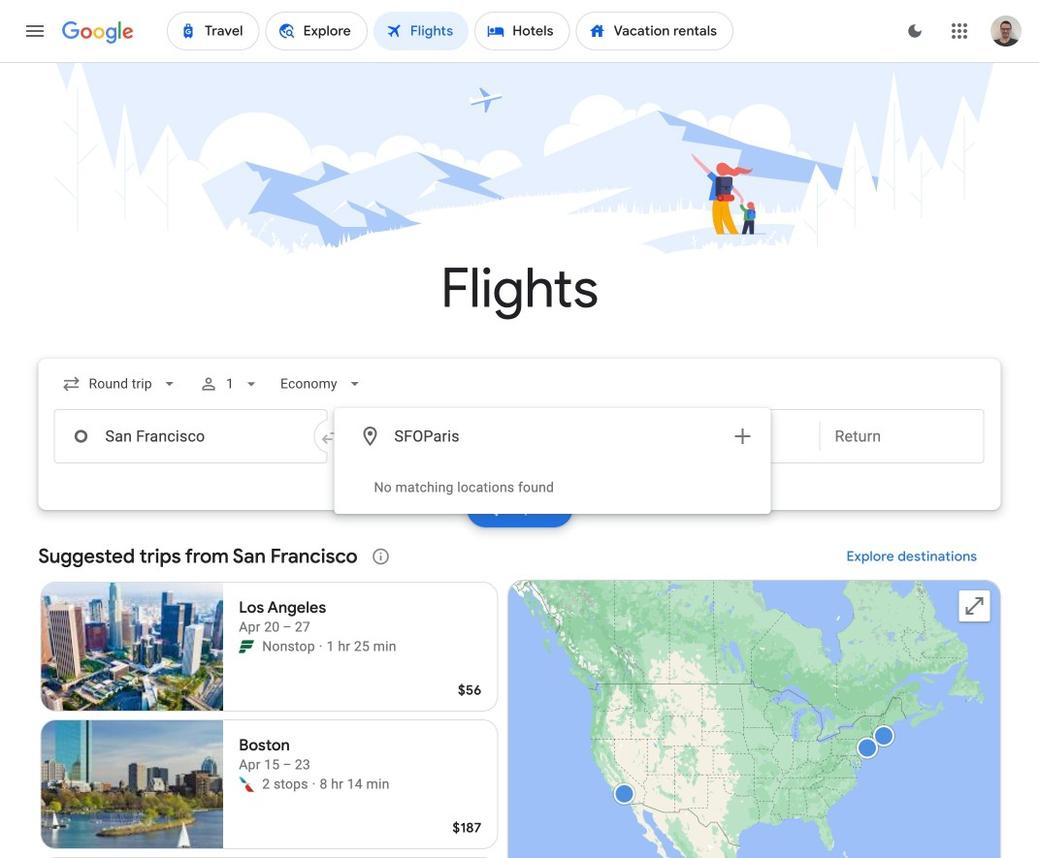 Task type: locate. For each thing, give the bounding box(es) containing it.
Flight search field
[[23, 359, 1016, 534]]

 image
[[319, 637, 323, 657]]

american image
[[239, 777, 254, 793]]

enter your destination dialog
[[334, 408, 771, 514]]

alert inside enter your destination dialog
[[335, 463, 770, 513]]

Where from? text field
[[54, 409, 327, 464]]

Return text field
[[835, 410, 969, 463]]

alert
[[335, 463, 770, 513]]

 image inside "suggested trips from san francisco" 'region'
[[312, 775, 316, 795]]

 image
[[312, 775, 316, 795]]

main menu image
[[23, 19, 47, 43]]

None field
[[54, 367, 187, 402], [272, 367, 372, 402], [54, 367, 187, 402], [272, 367, 372, 402]]



Task type: describe. For each thing, give the bounding box(es) containing it.
frontier image
[[239, 639, 254, 655]]

suggested trips from san francisco region
[[38, 534, 1001, 859]]

destination, select multiple airports image
[[731, 425, 754, 448]]

187 US dollars text field
[[453, 820, 482, 837]]

Departure text field
[[671, 410, 805, 463]]

56 US dollars text field
[[458, 682, 482, 700]]

Where else? text field
[[393, 413, 719, 460]]

change appearance image
[[892, 8, 938, 54]]



Task type: vqa. For each thing, say whether or not it's contained in the screenshot.
93458 at the top
no



